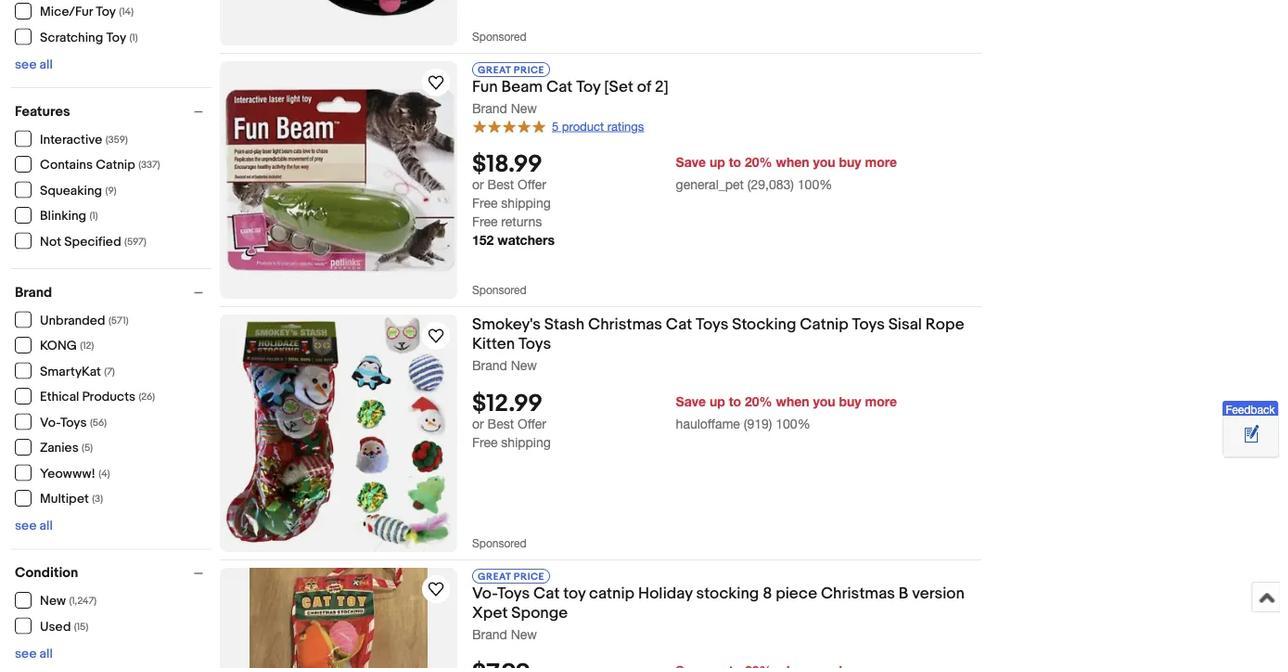 Task type: locate. For each thing, give the bounding box(es) containing it.
vo- right watch vo-toys cat toy catnip holiday stocking 8 piece christmas b version xpet sponge image in the bottom left of the page
[[472, 584, 497, 603]]

1 vertical spatial offer
[[518, 416, 547, 432]]

great price fun beam cat toy [set of 2] brand new
[[472, 64, 669, 116]]

great price vo-toys cat toy catnip holiday stocking 8 piece christmas b version xpet sponge brand new
[[472, 571, 965, 642]]

(15)
[[74, 621, 88, 633]]

toy left [set
[[576, 77, 601, 97]]

christmas left b
[[821, 584, 896, 603]]

shipping up returns
[[501, 195, 551, 211]]

1 vertical spatial great price button
[[472, 568, 550, 584]]

(359)
[[105, 134, 128, 146]]

0 vertical spatial buy
[[839, 154, 862, 169]]

2 see all button from the top
[[15, 518, 53, 534]]

see all for condition
[[15, 646, 53, 662]]

1 vertical spatial see all
[[15, 518, 53, 534]]

buy
[[839, 154, 862, 169], [839, 394, 862, 409]]

0 vertical spatial 100%
[[798, 177, 833, 192]]

1 vertical spatial christmas
[[821, 584, 896, 603]]

0 vertical spatial you
[[813, 154, 836, 169]]

0 vertical spatial when
[[776, 154, 810, 169]]

20% up the (29,083)
[[745, 154, 773, 169]]

2 see all from the top
[[15, 518, 53, 534]]

0 vertical spatial offer
[[518, 177, 547, 192]]

1 vertical spatial toy
[[106, 30, 126, 45]]

piece
[[776, 584, 818, 603]]

0 vertical spatial up
[[710, 154, 726, 169]]

smokey's stash christmas cat toys stocking catnip toys sisal rope kitten toys image
[[220, 315, 458, 552]]

[set
[[604, 77, 634, 97]]

100% right the (29,083)
[[798, 177, 833, 192]]

cat right beam
[[547, 77, 573, 97]]

new down sponge
[[511, 626, 537, 642]]

brand
[[472, 100, 508, 116], [15, 284, 52, 301], [472, 357, 508, 373], [472, 626, 508, 642]]

toy inside great price fun beam cat toy [set of 2] brand new
[[576, 77, 601, 97]]

2 shipping from the top
[[501, 435, 551, 450]]

great up xpet
[[478, 571, 511, 583]]

cat
[[547, 77, 573, 97], [666, 315, 693, 334], [534, 584, 560, 603]]

1 horizontal spatial christmas
[[821, 584, 896, 603]]

when
[[776, 154, 810, 169], [776, 394, 810, 409]]

(1,247)
[[69, 595, 97, 607]]

up
[[710, 154, 726, 169], [710, 394, 726, 409]]

3 see all from the top
[[15, 646, 53, 662]]

vo- up the zanies at the left bottom of the page
[[40, 415, 60, 431]]

up up the hauloffame
[[710, 394, 726, 409]]

to up general_pet in the right of the page
[[729, 154, 742, 169]]

see all for brand
[[15, 518, 53, 534]]

1 vertical spatial (1)
[[90, 210, 98, 222]]

(571)
[[109, 315, 129, 327]]

20% up (919)
[[745, 394, 773, 409]]

0 horizontal spatial christmas
[[588, 315, 663, 334]]

1 horizontal spatial catnip
[[800, 315, 849, 334]]

catnip right stocking
[[800, 315, 849, 334]]

all
[[39, 57, 53, 72], [39, 518, 53, 534], [39, 646, 53, 662]]

used
[[40, 619, 71, 635]]

(1) inside scratching toy (1)
[[129, 32, 138, 44]]

0 vertical spatial free
[[472, 195, 498, 211]]

2 more from the top
[[865, 394, 897, 409]]

0 vertical spatial or
[[472, 177, 484, 192]]

shipping inside the hauloffame (919) 100% free shipping
[[501, 435, 551, 450]]

2 up from the top
[[710, 394, 726, 409]]

1 great price button from the top
[[472, 61, 550, 77]]

1 horizontal spatial vo-
[[472, 584, 497, 603]]

0 vertical spatial 20%
[[745, 154, 773, 169]]

toy down (14)
[[106, 30, 126, 45]]

save
[[676, 154, 706, 169], [676, 394, 706, 409]]

2 when from the top
[[776, 394, 810, 409]]

mice/fur toy (14)
[[40, 4, 134, 20]]

shipping inside the general_pet (29,083) 100% free shipping free returns 152 watchers
[[501, 195, 551, 211]]

2 vertical spatial see
[[15, 646, 37, 662]]

sponge
[[512, 603, 568, 623]]

cat left stocking
[[666, 315, 693, 334]]

more
[[865, 154, 897, 169], [865, 394, 897, 409]]

shipping
[[501, 195, 551, 211], [501, 435, 551, 450]]

price
[[514, 64, 545, 76], [514, 571, 545, 583]]

1 price from the top
[[514, 64, 545, 76]]

see all button down used
[[15, 646, 53, 662]]

2 vertical spatial free
[[472, 435, 498, 450]]

1 vertical spatial see
[[15, 518, 37, 534]]

1 vertical spatial great
[[478, 571, 511, 583]]

1 vertical spatial cat
[[666, 315, 693, 334]]

save up the hauloffame
[[676, 394, 706, 409]]

see all button down the 'scratching'
[[15, 57, 53, 72]]

100% inside the general_pet (29,083) 100% free shipping free returns 152 watchers
[[798, 177, 833, 192]]

all down the 'scratching'
[[39, 57, 53, 72]]

price inside great price vo-toys cat toy catnip holiday stocking 8 piece christmas b version xpet sponge brand new
[[514, 571, 545, 583]]

1 great from the top
[[478, 64, 511, 76]]

0 vertical spatial all
[[39, 57, 53, 72]]

shipping down $12.99
[[501, 435, 551, 450]]

2 vertical spatial cat
[[534, 584, 560, 603]]

5 product ratings link
[[472, 118, 644, 134]]

new down kitten
[[511, 357, 537, 373]]

1 see all button from the top
[[15, 57, 53, 72]]

1 vertical spatial 100%
[[776, 416, 811, 432]]

1 vertical spatial price
[[514, 571, 545, 583]]

1 vertical spatial free
[[472, 214, 498, 229]]

version
[[912, 584, 965, 603]]

2 see from the top
[[15, 518, 37, 534]]

0 vertical spatial vo-
[[40, 415, 60, 431]]

2 all from the top
[[39, 518, 53, 534]]

brand inside great price vo-toys cat toy catnip holiday stocking 8 piece christmas b version xpet sponge brand new
[[472, 626, 508, 642]]

0 vertical spatial see all button
[[15, 57, 53, 72]]

1 vertical spatial or
[[472, 416, 484, 432]]

1 vertical spatial shipping
[[501, 435, 551, 450]]

best up returns
[[488, 177, 514, 192]]

new inside smokey's stash christmas cat toys stocking catnip toys sisal rope kitten toys brand new
[[511, 357, 537, 373]]

when down stocking
[[776, 394, 810, 409]]

0 vertical spatial see
[[15, 57, 37, 72]]

1 vertical spatial see all button
[[15, 518, 53, 534]]

vo-toys cat toy catnip holiday stocking 8 piece christmas b version xpet sponge image
[[250, 568, 428, 668]]

0 vertical spatial price
[[514, 64, 545, 76]]

you
[[813, 154, 836, 169], [813, 394, 836, 409]]

features button
[[15, 103, 212, 120]]

great up fun
[[478, 64, 511, 76]]

0 vertical spatial great price button
[[472, 61, 550, 77]]

1 vertical spatial when
[[776, 394, 810, 409]]

save up general_pet in the right of the page
[[676, 154, 706, 169]]

scratching
[[40, 30, 103, 45]]

catnip inside smokey's stash christmas cat toys stocking catnip toys sisal rope kitten toys brand new
[[800, 315, 849, 334]]

1 vertical spatial catnip
[[800, 315, 849, 334]]

0 vertical spatial (1)
[[129, 32, 138, 44]]

see all
[[15, 57, 53, 72], [15, 518, 53, 534], [15, 646, 53, 662]]

catnip down (359)
[[96, 157, 135, 173]]

to up the hauloffame
[[729, 394, 742, 409]]

or
[[472, 177, 484, 192], [472, 416, 484, 432]]

brand down kitten
[[472, 357, 508, 373]]

1 shipping from the top
[[501, 195, 551, 211]]

100% right (919)
[[776, 416, 811, 432]]

watchers
[[498, 233, 555, 248]]

ethical
[[40, 389, 79, 405]]

brand down xpet
[[472, 626, 508, 642]]

all down multipet
[[39, 518, 53, 534]]

1 vertical spatial more
[[865, 394, 897, 409]]

100% for general_pet (29,083) 100% free shipping free returns 152 watchers
[[798, 177, 833, 192]]

see all down multipet
[[15, 518, 53, 534]]

2 vertical spatial see all button
[[15, 646, 53, 662]]

1 vertical spatial to
[[729, 394, 742, 409]]

or down kitten
[[472, 416, 484, 432]]

b
[[899, 584, 909, 603]]

1 vertical spatial save up to 20% when you buy more or best offer
[[472, 394, 897, 432]]

2 best from the top
[[488, 416, 514, 432]]

interactive
[[40, 132, 102, 148]]

cat inside great price fun beam cat toy [set of 2] brand new
[[547, 77, 573, 97]]

2]
[[655, 77, 669, 97]]

new down beam
[[511, 100, 537, 116]]

0 vertical spatial great
[[478, 64, 511, 76]]

vo-toys cat toy catnip holiday stocking 8 piece christmas b version xpet sponge heading
[[472, 584, 965, 623]]

best down kitten
[[488, 416, 514, 432]]

2 offer from the top
[[518, 416, 547, 432]]

price inside great price fun beam cat toy [set of 2] brand new
[[514, 64, 545, 76]]

2 you from the top
[[813, 394, 836, 409]]

0 vertical spatial save up to 20% when you buy more or best offer
[[472, 154, 897, 192]]

great inside great price vo-toys cat toy catnip holiday stocking 8 piece christmas b version xpet sponge brand new
[[478, 571, 511, 583]]

best
[[488, 177, 514, 192], [488, 416, 514, 432]]

new
[[511, 100, 537, 116], [511, 357, 537, 373], [40, 593, 66, 609], [511, 626, 537, 642]]

cat inside great price vo-toys cat toy catnip holiday stocking 8 piece christmas b version xpet sponge brand new
[[534, 584, 560, 603]]

fun beam cat toy [set of 2] image
[[220, 61, 458, 299]]

5 product ratings
[[552, 119, 644, 133]]

0 horizontal spatial (1)
[[90, 210, 98, 222]]

2 20% from the top
[[745, 394, 773, 409]]

0 vertical spatial see all
[[15, 57, 53, 72]]

(597)
[[124, 236, 146, 248]]

unbranded (571)
[[40, 313, 129, 329]]

1 vertical spatial vo-
[[472, 584, 497, 603]]

1 save from the top
[[676, 154, 706, 169]]

2 price from the top
[[514, 571, 545, 583]]

interactive (359)
[[40, 132, 128, 148]]

catnip
[[96, 157, 135, 173], [800, 315, 849, 334]]

kong
[[40, 338, 77, 354]]

1 vertical spatial all
[[39, 518, 53, 534]]

0 vertical spatial to
[[729, 154, 742, 169]]

1 vertical spatial buy
[[839, 394, 862, 409]]

when up the (29,083)
[[776, 154, 810, 169]]

3 see from the top
[[15, 646, 37, 662]]

1 all from the top
[[39, 57, 53, 72]]

watch smokey's stash christmas cat toys stocking catnip toys sisal rope kitten toys image
[[425, 325, 447, 347]]

up up general_pet in the right of the page
[[710, 154, 726, 169]]

multipet
[[40, 491, 89, 507]]

1 vertical spatial save
[[676, 394, 706, 409]]

1 you from the top
[[813, 154, 836, 169]]

price up beam
[[514, 64, 545, 76]]

(1) down (14)
[[129, 32, 138, 44]]

blinking
[[40, 208, 86, 224]]

save up to 20% when you buy more or best offer down the ratings
[[472, 154, 897, 192]]

christmas right stash
[[588, 315, 663, 334]]

1 free from the top
[[472, 195, 498, 211]]

ethical products (26)
[[40, 389, 155, 405]]

8
[[763, 584, 773, 603]]

specified
[[64, 234, 121, 250]]

vo- inside great price vo-toys cat toy catnip holiday stocking 8 piece christmas b version xpet sponge brand new
[[472, 584, 497, 603]]

great for vo-
[[478, 571, 511, 583]]

20%
[[745, 154, 773, 169], [745, 394, 773, 409]]

zanies
[[40, 440, 79, 456]]

shipping for hauloffame (919) 100% free shipping
[[501, 435, 551, 450]]

smokey's stash christmas cat toys stocking catnip toys sisal rope kitten toys link
[[472, 315, 982, 357]]

fun
[[472, 77, 498, 97]]

1 see from the top
[[15, 57, 37, 72]]

1 horizontal spatial (1)
[[129, 32, 138, 44]]

watch fun beam cat toy [set of 2] image
[[425, 71, 447, 94]]

christmas
[[588, 315, 663, 334], [821, 584, 896, 603]]

price for beam
[[514, 64, 545, 76]]

products
[[82, 389, 136, 405]]

3 see all button from the top
[[15, 646, 53, 662]]

save up to 20% when you buy more or best offer down smokey's stash christmas cat toys stocking catnip toys sisal rope kitten toys brand new
[[472, 394, 897, 432]]

see all button for brand
[[15, 518, 53, 534]]

features
[[15, 103, 70, 120]]

3 free from the top
[[472, 435, 498, 450]]

cat left toy
[[534, 584, 560, 603]]

kong (12)
[[40, 338, 94, 354]]

0 vertical spatial shipping
[[501, 195, 551, 211]]

0 vertical spatial cat
[[547, 77, 573, 97]]

shipping for general_pet (29,083) 100% free shipping free returns 152 watchers
[[501, 195, 551, 211]]

see all down used
[[15, 646, 53, 662]]

2 great price button from the top
[[472, 568, 550, 584]]

new inside great price fun beam cat toy [set of 2] brand new
[[511, 100, 537, 116]]

0 vertical spatial christmas
[[588, 315, 663, 334]]

free
[[472, 195, 498, 211], [472, 214, 498, 229], [472, 435, 498, 450]]

toy left (14)
[[96, 4, 116, 20]]

2 vertical spatial toy
[[576, 77, 601, 97]]

100% for hauloffame (919) 100% free shipping
[[776, 416, 811, 432]]

not
[[40, 234, 61, 250]]

(1) up not specified (597)
[[90, 210, 98, 222]]

catnip
[[589, 584, 635, 603]]

0 vertical spatial best
[[488, 177, 514, 192]]

great inside great price fun beam cat toy [set of 2] brand new
[[478, 64, 511, 76]]

100% inside the hauloffame (919) 100% free shipping
[[776, 416, 811, 432]]

toys left toy
[[497, 584, 530, 603]]

0 vertical spatial more
[[865, 154, 897, 169]]

3 all from the top
[[39, 646, 53, 662]]

price up sponge
[[514, 571, 545, 583]]

or up the 152
[[472, 177, 484, 192]]

see all down the 'scratching'
[[15, 57, 53, 72]]

see all button down multipet
[[15, 518, 53, 534]]

xpet
[[472, 603, 508, 623]]

0 vertical spatial save
[[676, 154, 706, 169]]

toy
[[96, 4, 116, 20], [106, 30, 126, 45], [576, 77, 601, 97]]

1 vertical spatial up
[[710, 394, 726, 409]]

2 great from the top
[[478, 571, 511, 583]]

0 vertical spatial catnip
[[96, 157, 135, 173]]

rope
[[926, 315, 965, 334]]

see for brand
[[15, 518, 37, 534]]

2 vertical spatial all
[[39, 646, 53, 662]]

general_pet (29,083) 100% free shipping free returns 152 watchers
[[472, 177, 833, 248]]

vo-
[[40, 415, 60, 431], [472, 584, 497, 603]]

1 vertical spatial 20%
[[745, 394, 773, 409]]

free inside the hauloffame (919) 100% free shipping
[[472, 435, 498, 450]]

0 vertical spatial toy
[[96, 4, 116, 20]]

100%
[[798, 177, 833, 192], [776, 416, 811, 432]]

(337)
[[138, 159, 160, 171]]

christmas inside smokey's stash christmas cat toys stocking catnip toys sisal rope kitten toys brand new
[[588, 315, 663, 334]]

1 buy from the top
[[839, 154, 862, 169]]

see for condition
[[15, 646, 37, 662]]

brand down fun
[[472, 100, 508, 116]]

1 vertical spatial you
[[813, 394, 836, 409]]

152
[[472, 233, 494, 248]]

returns
[[501, 214, 542, 229]]

2 vertical spatial see all
[[15, 646, 53, 662]]

1 vertical spatial best
[[488, 416, 514, 432]]

all down used
[[39, 646, 53, 662]]



Task type: describe. For each thing, give the bounding box(es) containing it.
cat for [set
[[547, 77, 573, 97]]

new (1,247)
[[40, 593, 97, 609]]

1 when from the top
[[776, 154, 810, 169]]

hauloffame (919) 100% free shipping
[[472, 416, 811, 450]]

new up used
[[40, 593, 66, 609]]

fun beam cat toy [set of 2] heading
[[472, 77, 669, 97]]

fun beam cat toy [set of 2] link
[[472, 77, 982, 100]]

(9)
[[105, 185, 116, 197]]

free for hauloffame (919) 100% free shipping
[[472, 435, 498, 450]]

smartykat (7)
[[40, 364, 115, 380]]

1 to from the top
[[729, 154, 742, 169]]

2 or from the top
[[472, 416, 484, 432]]

(56)
[[90, 417, 107, 429]]

smokey's stash christmas cat toys stocking catnip toys sisal rope kitten toys brand new
[[472, 315, 965, 373]]

new inside great price vo-toys cat toy catnip holiday stocking 8 piece christmas b version xpet sponge brand new
[[511, 626, 537, 642]]

toys left sisal
[[852, 315, 885, 334]]

toy
[[564, 584, 586, 603]]

all for brand
[[39, 518, 53, 534]]

2 buy from the top
[[839, 394, 862, 409]]

yeowww! (4)
[[40, 466, 110, 482]]

2 save up to 20% when you buy more or best offer from the top
[[472, 394, 897, 432]]

used (15)
[[40, 619, 88, 635]]

(14)
[[119, 6, 134, 18]]

squeaking (9)
[[40, 183, 116, 199]]

brand inside great price fun beam cat toy [set of 2] brand new
[[472, 100, 508, 116]]

stash
[[545, 315, 585, 334]]

1 or from the top
[[472, 177, 484, 192]]

1 up from the top
[[710, 154, 726, 169]]

hauloffame
[[676, 416, 740, 432]]

smartykat
[[40, 364, 101, 380]]

free for general_pet (29,083) 100% free shipping free returns 152 watchers
[[472, 195, 498, 211]]

contains catnip (337)
[[40, 157, 160, 173]]

cat for catnip
[[534, 584, 560, 603]]

1 more from the top
[[865, 154, 897, 169]]

brand up unbranded
[[15, 284, 52, 301]]

purrfect feline titan's tower - interactive cat toy new design 3 or 4-level image
[[220, 0, 458, 20]]

$12.99
[[472, 390, 543, 419]]

contains
[[40, 157, 93, 173]]

stocking
[[696, 584, 759, 603]]

unbranded
[[40, 313, 105, 329]]

(12)
[[80, 340, 94, 352]]

2 save from the top
[[676, 394, 706, 409]]

great price button for fun beam cat toy [set of 2]
[[472, 61, 550, 77]]

ratings
[[608, 119, 644, 133]]

toys left (56)
[[60, 415, 87, 431]]

1 offer from the top
[[518, 177, 547, 192]]

of
[[637, 77, 652, 97]]

1 20% from the top
[[745, 154, 773, 169]]

(5)
[[82, 442, 93, 454]]

(3)
[[92, 493, 103, 505]]

blinking (1)
[[40, 208, 98, 224]]

0 horizontal spatial vo-
[[40, 415, 60, 431]]

1 see all from the top
[[15, 57, 53, 72]]

brand inside smokey's stash christmas cat toys stocking catnip toys sisal rope kitten toys brand new
[[472, 357, 508, 373]]

1 save up to 20% when you buy more or best offer from the top
[[472, 154, 897, 192]]

zanies (5)
[[40, 440, 93, 456]]

smokey's stash christmas cat toys stocking catnip toys sisal rope kitten toys heading
[[472, 315, 965, 354]]

(26)
[[139, 391, 155, 403]]

watch vo-toys cat toy catnip holiday stocking 8 piece christmas b version xpet sponge image
[[425, 578, 447, 600]]

sisal
[[889, 315, 922, 334]]

5
[[552, 119, 559, 133]]

(919)
[[744, 416, 773, 432]]

(29,083)
[[748, 177, 794, 192]]

feedback
[[1226, 403, 1276, 416]]

scratching toy (1)
[[40, 30, 138, 45]]

price for toys
[[514, 571, 545, 583]]

christmas inside great price vo-toys cat toy catnip holiday stocking 8 piece christmas b version xpet sponge brand new
[[821, 584, 896, 603]]

general_pet
[[676, 177, 744, 192]]

(4)
[[99, 468, 110, 480]]

(1) inside blinking (1)
[[90, 210, 98, 222]]

vo-toys (56)
[[40, 415, 107, 431]]

stocking
[[732, 315, 797, 334]]

toy for mice/fur toy
[[96, 4, 116, 20]]

not specified (597)
[[40, 234, 146, 250]]

all for condition
[[39, 646, 53, 662]]

toys right kitten
[[519, 334, 551, 354]]

yeowww!
[[40, 466, 95, 482]]

2 free from the top
[[472, 214, 498, 229]]

mice/fur
[[40, 4, 93, 20]]

condition button
[[15, 565, 212, 581]]

brand button
[[15, 284, 212, 301]]

holiday
[[638, 584, 693, 603]]

toys left stocking
[[696, 315, 729, 334]]

multipet (3)
[[40, 491, 103, 507]]

toys inside great price vo-toys cat toy catnip holiday stocking 8 piece christmas b version xpet sponge brand new
[[497, 584, 530, 603]]

cat inside smokey's stash christmas cat toys stocking catnip toys sisal rope kitten toys brand new
[[666, 315, 693, 334]]

smokey's
[[472, 315, 541, 334]]

condition
[[15, 565, 78, 581]]

toy for scratching toy
[[106, 30, 126, 45]]

vo-toys cat toy catnip holiday stocking 8 piece christmas b version xpet sponge link
[[472, 584, 982, 626]]

beam
[[502, 77, 543, 97]]

(7)
[[104, 366, 115, 378]]

kitten
[[472, 334, 515, 354]]

see all button for condition
[[15, 646, 53, 662]]

product
[[562, 119, 604, 133]]

1 best from the top
[[488, 177, 514, 192]]

0 horizontal spatial catnip
[[96, 157, 135, 173]]

2 to from the top
[[729, 394, 742, 409]]

squeaking
[[40, 183, 102, 199]]

great price button for vo-toys cat toy catnip holiday stocking 8 piece christmas b version xpet sponge
[[472, 568, 550, 584]]

great for fun
[[478, 64, 511, 76]]

$18.99
[[472, 150, 543, 179]]



Task type: vqa. For each thing, say whether or not it's contained in the screenshot.
with
no



